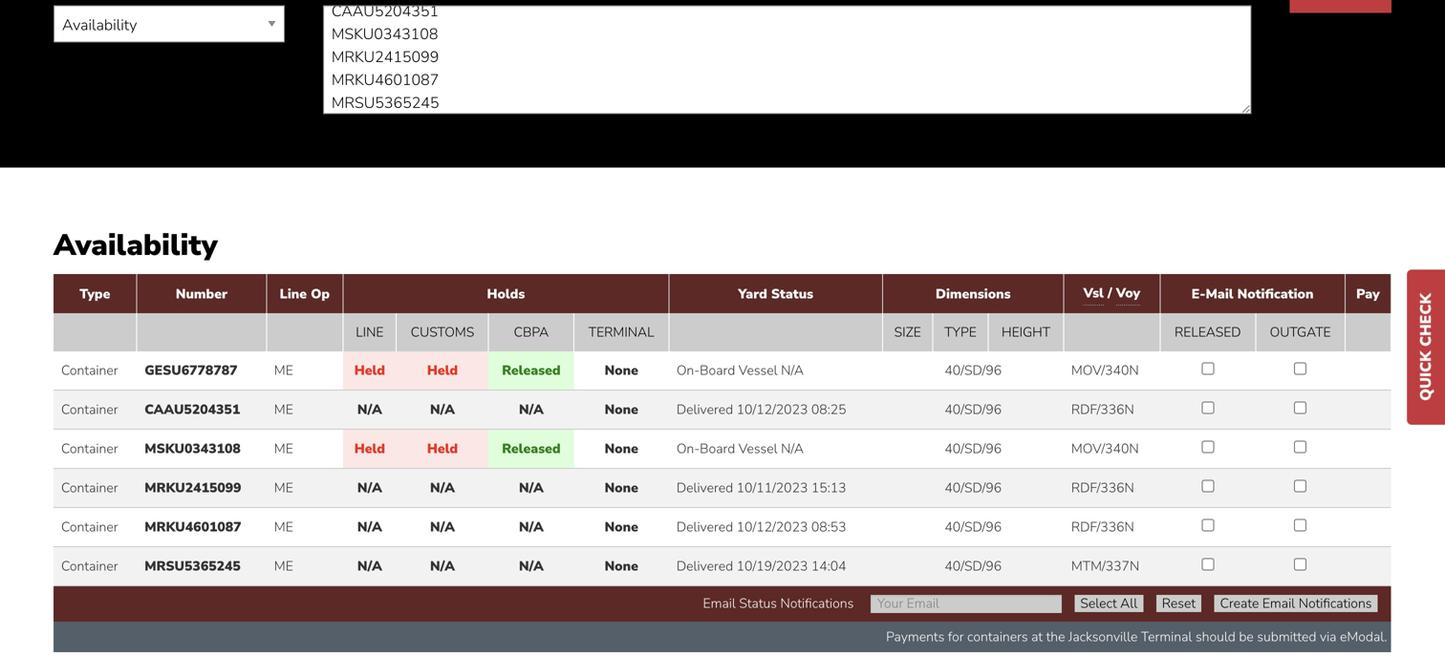 Task type: describe. For each thing, give the bounding box(es) containing it.
1 vertical spatial type
[[945, 323, 977, 341]]

container for gesu6778787
[[61, 362, 118, 380]]

mail
[[1206, 285, 1234, 303]]

me for mrsu5365245
[[274, 557, 293, 576]]

number
[[176, 285, 228, 303]]

40/sd/96 for gesu6778787
[[945, 362, 1002, 380]]

delivered for delivered 10/12/2023 08:25
[[677, 401, 733, 419]]

rdf/336n for delivered 10/12/2023 08:53
[[1071, 518, 1134, 536]]

the
[[1046, 628, 1065, 646]]

mov/340n for gesu6778787
[[1071, 362, 1139, 380]]

delivered 10/12/2023 08:25
[[677, 401, 846, 419]]

line for line op
[[280, 285, 307, 303]]

on- for msku0343108
[[677, 440, 700, 458]]

40/sd/96 for mrku4601087
[[945, 518, 1002, 536]]

yard
[[738, 285, 767, 303]]

payments for containers at the jacksonville terminal should be submitted via emodal.
[[886, 628, 1387, 646]]

mov/340n for msku0343108
[[1071, 440, 1139, 458]]

vsl / voy
[[1083, 284, 1140, 302]]

containers
[[967, 628, 1028, 646]]

40/sd/96 for caau5204351
[[945, 401, 1002, 419]]

vsl
[[1083, 284, 1104, 302]]

msku0343108
[[145, 440, 241, 458]]

08:53
[[811, 518, 846, 536]]

10/12/2023 for 08:25
[[737, 401, 808, 419]]

Your Email email field
[[871, 595, 1062, 614]]

submitted
[[1257, 628, 1317, 646]]

delivered for delivered 10/11/2023 15:13
[[677, 479, 733, 497]]

me for caau5204351
[[274, 401, 293, 419]]

released for msku0343108
[[502, 440, 561, 458]]

on-board vessel n/a for gesu6778787
[[677, 362, 804, 380]]

delivered for delivered 10/19/2023 14:04
[[677, 557, 733, 576]]

container for caau5204351
[[61, 401, 118, 419]]

mtm/337n
[[1071, 557, 1140, 576]]

voy
[[1116, 284, 1140, 302]]

none for mrku2415099
[[605, 479, 638, 497]]

size
[[894, 323, 921, 341]]

email
[[703, 595, 736, 613]]

me for mrku2415099
[[274, 479, 293, 497]]

/
[[1108, 284, 1112, 302]]

emodal.
[[1340, 628, 1387, 646]]

08:25
[[811, 401, 846, 419]]

quick
[[1416, 351, 1436, 401]]

delivered 10/19/2023 14:04
[[677, 557, 846, 576]]

line for line
[[356, 323, 384, 341]]

container for mrku4601087
[[61, 518, 118, 536]]

dimensions
[[936, 285, 1011, 303]]

caau5204351
[[145, 401, 240, 419]]

should
[[1196, 628, 1236, 646]]

status for email
[[739, 595, 777, 613]]

holds
[[487, 285, 525, 303]]

40/sd/96 for msku0343108
[[945, 440, 1002, 458]]

status for yard
[[771, 285, 813, 303]]

height
[[1002, 323, 1050, 341]]

on-board vessel n/a for msku0343108
[[677, 440, 804, 458]]

Enter reference number(s) text field
[[323, 5, 1252, 114]]

container for msku0343108
[[61, 440, 118, 458]]

delivered 10/11/2023 15:13
[[677, 479, 846, 497]]



Task type: vqa. For each thing, say whether or not it's contained in the screenshot.
Delivered associated with Delivered 10/19/2023 14:04
yes



Task type: locate. For each thing, give the bounding box(es) containing it.
on-
[[677, 362, 700, 380], [677, 440, 700, 458]]

me right 'mrku4601087'
[[274, 518, 293, 536]]

2 10/12/2023 from the top
[[737, 518, 808, 536]]

14:04
[[811, 557, 846, 576]]

on-board vessel n/a up delivered 10/12/2023 08:25
[[677, 362, 804, 380]]

me down line op
[[274, 362, 293, 380]]

1 horizontal spatial type
[[945, 323, 977, 341]]

board down delivered 10/12/2023 08:25
[[700, 440, 735, 458]]

0 vertical spatial board
[[700, 362, 735, 380]]

2 mov/340n from the top
[[1071, 440, 1139, 458]]

terminal left should
[[1141, 628, 1192, 646]]

on-board vessel n/a
[[677, 362, 804, 380], [677, 440, 804, 458]]

status right yard in the top of the page
[[771, 285, 813, 303]]

status down the delivered 10/19/2023 14:04
[[739, 595, 777, 613]]

vessel for msku0343108
[[739, 440, 778, 458]]

0 horizontal spatial terminal
[[589, 323, 654, 341]]

2 container from the top
[[61, 401, 118, 419]]

type down the dimensions
[[945, 323, 977, 341]]

check
[[1416, 294, 1436, 347]]

container for mrsu5365245
[[61, 557, 118, 576]]

mrku2415099
[[145, 479, 241, 497]]

10/12/2023 left 08:25 at the bottom of page
[[737, 401, 808, 419]]

0 vertical spatial vessel
[[739, 362, 778, 380]]

0 vertical spatial status
[[771, 285, 813, 303]]

e-
[[1192, 285, 1206, 303]]

2 me from the top
[[274, 401, 293, 419]]

1 vertical spatial terminal
[[1141, 628, 1192, 646]]

2 vessel from the top
[[739, 440, 778, 458]]

0 horizontal spatial type
[[80, 285, 110, 303]]

type
[[80, 285, 110, 303], [945, 323, 977, 341]]

board for gesu6778787
[[700, 362, 735, 380]]

outgate
[[1270, 323, 1331, 341]]

delivered
[[677, 401, 733, 419], [677, 479, 733, 497], [677, 518, 733, 536], [677, 557, 733, 576]]

None checkbox
[[1294, 363, 1307, 375], [1202, 402, 1214, 414], [1202, 441, 1214, 453], [1202, 519, 1214, 532], [1294, 519, 1307, 532], [1294, 363, 1307, 375], [1202, 402, 1214, 414], [1202, 441, 1214, 453], [1202, 519, 1214, 532], [1294, 519, 1307, 532]]

be
[[1239, 628, 1254, 646]]

1 board from the top
[[700, 362, 735, 380]]

payments
[[886, 628, 945, 646]]

0 vertical spatial released
[[1175, 323, 1241, 341]]

6 none from the top
[[605, 557, 638, 576]]

on- up delivered 10/12/2023 08:25
[[677, 362, 700, 380]]

5 me from the top
[[274, 518, 293, 536]]

10/19/2023
[[737, 557, 808, 576]]

gesu6778787
[[145, 362, 238, 380]]

1 vessel from the top
[[739, 362, 778, 380]]

1 horizontal spatial line
[[356, 323, 384, 341]]

40/sd/96 for mrsu5365245
[[945, 557, 1002, 576]]

on- for gesu6778787
[[677, 362, 700, 380]]

0 vertical spatial terminal
[[589, 323, 654, 341]]

vessel down delivered 10/12/2023 08:25
[[739, 440, 778, 458]]

4 40/sd/96 from the top
[[945, 479, 1002, 497]]

line
[[280, 285, 307, 303], [356, 323, 384, 341]]

none for msku0343108
[[605, 440, 638, 458]]

rdf/336n for delivered 10/11/2023 15:13
[[1071, 479, 1134, 497]]

board
[[700, 362, 735, 380], [700, 440, 735, 458]]

1 vertical spatial released
[[502, 362, 561, 380]]

4 none from the top
[[605, 479, 638, 497]]

2 none from the top
[[605, 401, 638, 419]]

2 vertical spatial released
[[502, 440, 561, 458]]

2 40/sd/96 from the top
[[945, 401, 1002, 419]]

1 mov/340n from the top
[[1071, 362, 1139, 380]]

None checkbox
[[1202, 363, 1214, 375], [1294, 402, 1307, 414], [1294, 441, 1307, 453], [1202, 480, 1214, 493], [1294, 480, 1307, 493], [1202, 558, 1214, 571], [1294, 558, 1307, 571], [1202, 363, 1214, 375], [1294, 402, 1307, 414], [1294, 441, 1307, 453], [1202, 480, 1214, 493], [1294, 480, 1307, 493], [1202, 558, 1214, 571], [1294, 558, 1307, 571]]

5 none from the top
[[605, 518, 638, 536]]

0 horizontal spatial line
[[280, 285, 307, 303]]

1 delivered from the top
[[677, 401, 733, 419]]

cbpa
[[514, 323, 549, 341]]

1 horizontal spatial terminal
[[1141, 628, 1192, 646]]

10/12/2023 down 10/11/2023
[[737, 518, 808, 536]]

yard status
[[738, 285, 813, 303]]

pay
[[1356, 285, 1380, 303]]

quick check
[[1416, 294, 1436, 401]]

line left op
[[280, 285, 307, 303]]

me right mrku2415099
[[274, 479, 293, 497]]

none for mrku4601087
[[605, 518, 638, 536]]

6 container from the top
[[61, 557, 118, 576]]

1 vertical spatial on-board vessel n/a
[[677, 440, 804, 458]]

me for gesu6778787
[[274, 362, 293, 380]]

40/sd/96 for mrku2415099
[[945, 479, 1002, 497]]

delivered 10/12/2023 08:53
[[677, 518, 846, 536]]

40/sd/96
[[945, 362, 1002, 380], [945, 401, 1002, 419], [945, 440, 1002, 458], [945, 479, 1002, 497], [945, 518, 1002, 536], [945, 557, 1002, 576]]

10/12/2023 for 08:53
[[737, 518, 808, 536]]

status
[[771, 285, 813, 303], [739, 595, 777, 613]]

1 vertical spatial on-
[[677, 440, 700, 458]]

delivered for delivered 10/12/2023 08:53
[[677, 518, 733, 536]]

jacksonville
[[1069, 628, 1138, 646]]

none for caau5204351
[[605, 401, 638, 419]]

15:13
[[811, 479, 846, 497]]

released
[[1175, 323, 1241, 341], [502, 362, 561, 380], [502, 440, 561, 458]]

1 vertical spatial vessel
[[739, 440, 778, 458]]

on-board vessel n/a down delivered 10/12/2023 08:25
[[677, 440, 804, 458]]

n/a
[[781, 362, 804, 380], [357, 401, 382, 419], [430, 401, 455, 419], [519, 401, 544, 419], [781, 440, 804, 458], [357, 479, 382, 497], [430, 479, 455, 497], [519, 479, 544, 497], [357, 518, 382, 536], [430, 518, 455, 536], [519, 518, 544, 536], [357, 557, 382, 576], [430, 557, 455, 576], [519, 557, 544, 576]]

0 vertical spatial on-board vessel n/a
[[677, 362, 804, 380]]

1 on-board vessel n/a from the top
[[677, 362, 804, 380]]

terminal
[[589, 323, 654, 341], [1141, 628, 1192, 646]]

4 delivered from the top
[[677, 557, 733, 576]]

container
[[61, 362, 118, 380], [61, 401, 118, 419], [61, 440, 118, 458], [61, 479, 118, 497], [61, 518, 118, 536], [61, 557, 118, 576]]

terminal right the cbpa
[[589, 323, 654, 341]]

0 vertical spatial rdf/336n
[[1071, 401, 1134, 419]]

3 40/sd/96 from the top
[[945, 440, 1002, 458]]

1 none from the top
[[605, 362, 638, 380]]

4 me from the top
[[274, 479, 293, 497]]

me for mrku4601087
[[274, 518, 293, 536]]

me for msku0343108
[[274, 440, 293, 458]]

email status notifications
[[703, 595, 854, 613]]

quick check link
[[1407, 270, 1445, 425]]

mov/340n
[[1071, 362, 1139, 380], [1071, 440, 1139, 458]]

rdf/336n for delivered 10/12/2023 08:25
[[1071, 401, 1134, 419]]

0 vertical spatial type
[[80, 285, 110, 303]]

None button
[[1075, 595, 1143, 613], [1156, 595, 1201, 613], [1214, 595, 1378, 613], [1075, 595, 1143, 613], [1156, 595, 1201, 613], [1214, 595, 1378, 613]]

2 on-board vessel n/a from the top
[[677, 440, 804, 458]]

1 vertical spatial board
[[700, 440, 735, 458]]

op
[[311, 285, 330, 303]]

mrku4601087
[[145, 518, 241, 536]]

1 vertical spatial line
[[356, 323, 384, 341]]

type down "availability" at the top of page
[[80, 285, 110, 303]]

mrsu5365245
[[145, 557, 241, 576]]

0 vertical spatial 10/12/2023
[[737, 401, 808, 419]]

10/11/2023
[[737, 479, 808, 497]]

board up delivered 10/12/2023 08:25
[[700, 362, 735, 380]]

on- up delivered 10/11/2023 15:13
[[677, 440, 700, 458]]

1 me from the top
[[274, 362, 293, 380]]

at
[[1031, 628, 1043, 646]]

released for gesu6778787
[[502, 362, 561, 380]]

2 rdf/336n from the top
[[1071, 479, 1134, 497]]

3 none from the top
[[605, 440, 638, 458]]

rdf/336n
[[1071, 401, 1134, 419], [1071, 479, 1134, 497], [1071, 518, 1134, 536]]

vessel up delivered 10/12/2023 08:25
[[739, 362, 778, 380]]

me
[[274, 362, 293, 380], [274, 401, 293, 419], [274, 440, 293, 458], [274, 479, 293, 497], [274, 518, 293, 536], [274, 557, 293, 576]]

6 40/sd/96 from the top
[[945, 557, 1002, 576]]

3 me from the top
[[274, 440, 293, 458]]

vessel for gesu6778787
[[739, 362, 778, 380]]

line op
[[280, 285, 330, 303]]

1 rdf/336n from the top
[[1071, 401, 1134, 419]]

1 vertical spatial status
[[739, 595, 777, 613]]

me right msku0343108
[[274, 440, 293, 458]]

0 vertical spatial line
[[280, 285, 307, 303]]

held
[[354, 362, 385, 380], [427, 362, 458, 380], [354, 440, 385, 458], [427, 440, 458, 458]]

vessel
[[739, 362, 778, 380], [739, 440, 778, 458]]

me right "caau5204351"
[[274, 401, 293, 419]]

3 rdf/336n from the top
[[1071, 518, 1134, 536]]

3 container from the top
[[61, 440, 118, 458]]

0 vertical spatial on-
[[677, 362, 700, 380]]

notification
[[1237, 285, 1314, 303]]

6 me from the top
[[274, 557, 293, 576]]

4 container from the top
[[61, 479, 118, 497]]

2 on- from the top
[[677, 440, 700, 458]]

for
[[948, 628, 964, 646]]

via
[[1320, 628, 1337, 646]]

2 delivered from the top
[[677, 479, 733, 497]]

0 vertical spatial mov/340n
[[1071, 362, 1139, 380]]

1 40/sd/96 from the top
[[945, 362, 1002, 380]]

5 40/sd/96 from the top
[[945, 518, 1002, 536]]

availability
[[54, 225, 218, 266]]

container for mrku2415099
[[61, 479, 118, 497]]

notifications
[[780, 595, 854, 613]]

none for gesu6778787
[[605, 362, 638, 380]]

line left customs
[[356, 323, 384, 341]]

2 board from the top
[[700, 440, 735, 458]]

1 vertical spatial rdf/336n
[[1071, 479, 1134, 497]]

5 container from the top
[[61, 518, 118, 536]]

1 vertical spatial mov/340n
[[1071, 440, 1139, 458]]

10/12/2023
[[737, 401, 808, 419], [737, 518, 808, 536]]

1 10/12/2023 from the top
[[737, 401, 808, 419]]

1 on- from the top
[[677, 362, 700, 380]]

3 delivered from the top
[[677, 518, 733, 536]]

none for mrsu5365245
[[605, 557, 638, 576]]

none
[[605, 362, 638, 380], [605, 401, 638, 419], [605, 440, 638, 458], [605, 479, 638, 497], [605, 518, 638, 536], [605, 557, 638, 576]]

me right mrsu5365245
[[274, 557, 293, 576]]

customs
[[411, 323, 474, 341]]

2 vertical spatial rdf/336n
[[1071, 518, 1134, 536]]

1 vertical spatial 10/12/2023
[[737, 518, 808, 536]]

e-mail notification
[[1192, 285, 1314, 303]]

board for msku0343108
[[700, 440, 735, 458]]

1 container from the top
[[61, 362, 118, 380]]



